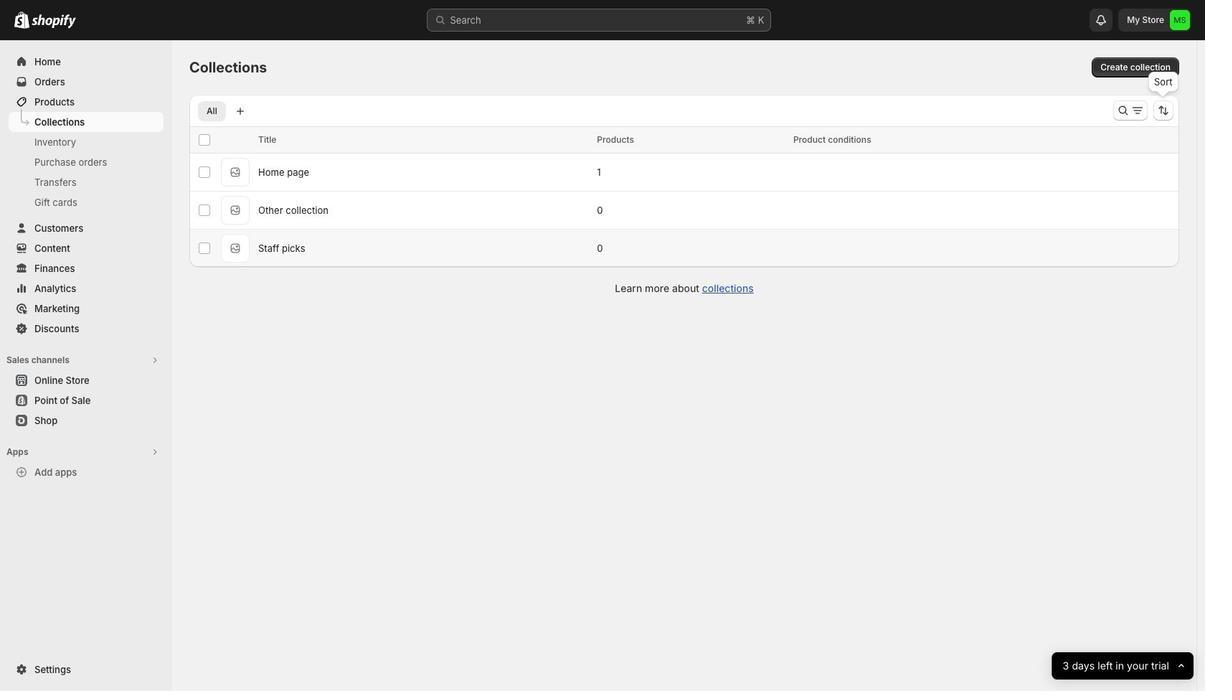 Task type: describe. For each thing, give the bounding box(es) containing it.
my store image
[[1171, 10, 1191, 30]]

shopify image
[[14, 11, 29, 29]]



Task type: vqa. For each thing, say whether or not it's contained in the screenshot.
the "Your trial just started" element
no



Task type: locate. For each thing, give the bounding box(es) containing it.
tooltip
[[1149, 72, 1179, 92]]

shopify image
[[32, 14, 76, 29]]



